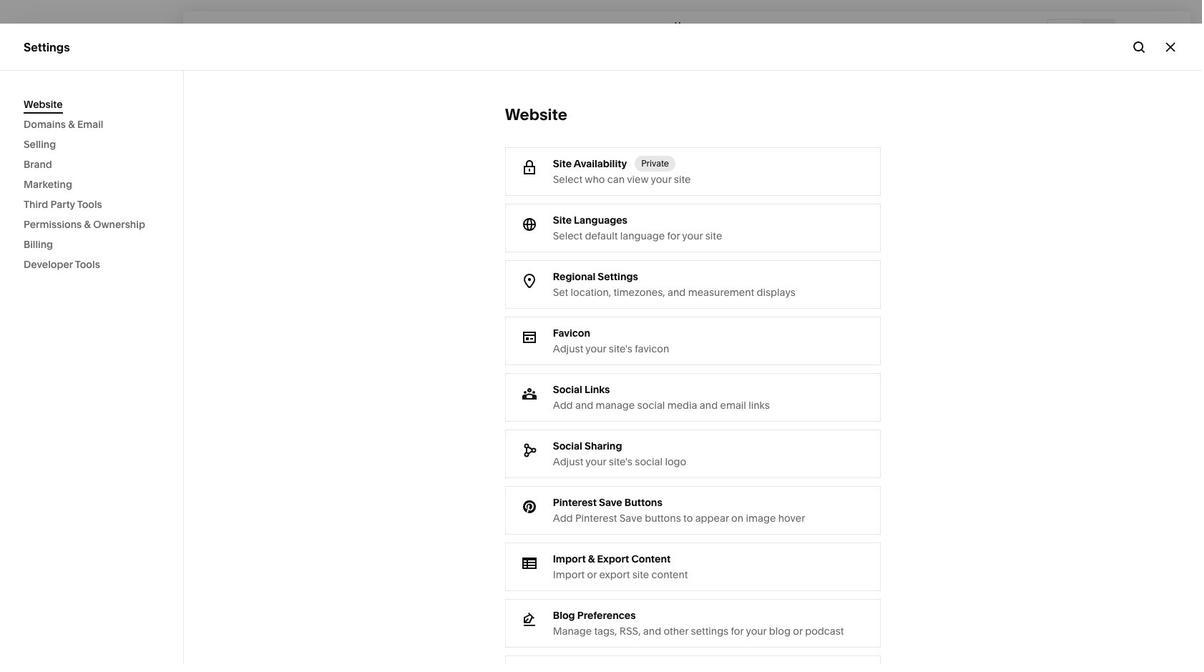 Task type: vqa. For each thing, say whether or not it's contained in the screenshot.
the search icon
yes



Task type: locate. For each thing, give the bounding box(es) containing it.
logo squarespace image
[[24, 24, 39, 39]]

people image
[[521, 386, 537, 402]]

cross large image
[[1163, 39, 1179, 55]]

global image
[[521, 217, 537, 233]]

location image
[[521, 273, 537, 289]]

csv image
[[521, 556, 537, 572]]

tab list
[[1048, 20, 1114, 43]]

social links image
[[521, 443, 537, 459]]

search image
[[143, 24, 159, 39]]

site preview image
[[1162, 23, 1178, 39]]



Task type: describe. For each thing, give the bounding box(es) containing it.
logo pinterest image
[[521, 499, 537, 515]]

website image
[[521, 330, 537, 346]]

style image
[[1128, 23, 1144, 39]]

blog image
[[521, 613, 537, 628]]

mobile image
[[1090, 23, 1106, 39]]

lock image
[[521, 160, 537, 176]]

search image
[[1131, 39, 1147, 55]]

desktop image
[[1057, 23, 1073, 39]]



